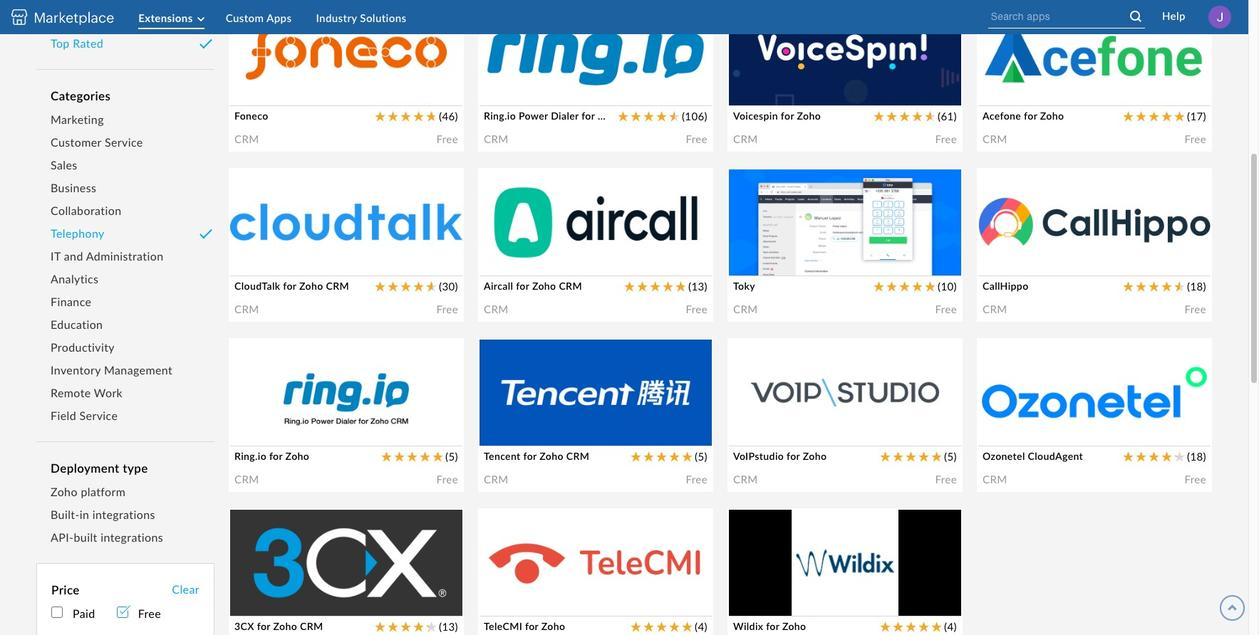 Task type: describe. For each thing, give the bounding box(es) containing it.
to inside automatically log inbound and outbound calls, record them and click to call inside zoho crm
[[876, 264, 887, 277]]

1 vertical spatial wildix
[[734, 621, 764, 633]]

inventory management
[[51, 364, 173, 377]]

remote work
[[51, 386, 123, 400]]

more.
[[1115, 451, 1143, 464]]

business
[[51, 181, 96, 195]]

get connected to tencent cloud sms, right away from zoho crm
[[490, 417, 702, 447]]

in inside the click-to-call in zoho and log inbound and outbound calls
[[303, 247, 312, 260]]

zoho platform
[[51, 486, 126, 499]]

communications inside a business phone system for global enterprise communications integrated with zoho
[[543, 605, 624, 617]]

click
[[851, 264, 873, 277]]

add
[[570, 281, 588, 294]]

1 vertical spatial foneco
[[235, 110, 268, 122]]

3cx inside '3cx for zoho crm crm'
[[240, 523, 268, 540]]

cloudtalk for zoho crm
[[235, 280, 349, 292]]

toky crm
[[739, 182, 770, 216]]

solution
[[1010, 434, 1050, 447]]

tencent for zoho crm
[[484, 451, 590, 463]]

toky for toky
[[734, 280, 756, 292]]

integrate for phone
[[989, 247, 1034, 260]]

zohocrm
[[593, 247, 643, 260]]

extensions
[[138, 11, 193, 24]]

tencent for tencent for zoho crm
[[484, 451, 521, 463]]

platform
[[820, 93, 863, 106]]

clear
[[172, 583, 200, 597]]

automatically
[[739, 247, 807, 260]]

marketing link
[[51, 108, 200, 131]]

with inside boost your productivity with the powerful zoho crm and foneco integration.
[[360, 76, 382, 89]]

service for customer service
[[105, 135, 143, 149]]

zoho inside a business phone system for global enterprise communications integrated with zoho
[[515, 622, 547, 635]]

offers
[[411, 587, 440, 600]]

2 end from the left
[[836, 76, 854, 89]]

the inside boost your productivity with the powerful zoho crm and foneco integration.
[[385, 76, 401, 89]]

ozonetel
[[983, 451, 1026, 463]]

chat,
[[1142, 434, 1166, 447]]

a complete, end to end sales communication platform by voicespin. free
[[739, 76, 952, 144]]

inbound inside the click-to-call in zoho and log inbound and outbound calls
[[383, 247, 423, 260]]

(13) right their
[[689, 280, 708, 293]]

tencent inside get connected to tencent cloud sms, right away from zoho crm
[[579, 417, 618, 430]]

productivity
[[297, 76, 357, 89]]

in up built
[[80, 508, 89, 522]]

sales link
[[51, 154, 200, 177]]

productivity link
[[51, 337, 200, 359]]

a for a complete, end to end sales communication platform by voicespin. free
[[739, 76, 747, 89]]

logging
[[625, 76, 660, 89]]

dialer for ring.io power dialer for zoho crm
[[551, 110, 579, 122]]

a for a business phone system for global enterprise communications integrated with zoho
[[490, 587, 497, 600]]

marketing
[[51, 113, 104, 126]]

with inside 'integrate zoho with the first browser- based unified communications voip pbx.'
[[815, 587, 837, 600]]

connect aircall with zohocrm to empower your sales teams to be more productive, and add context to their phone conversations.
[[490, 247, 702, 311]]

calls, inside easiest cloud based contact center. all in one solution for calls, ivr, live chat, customer management & more.
[[1071, 434, 1095, 447]]

education
[[51, 318, 103, 332]]

it
[[51, 250, 61, 263]]

service for field service
[[80, 409, 118, 423]]

center.
[[1129, 417, 1163, 430]]

voipstudio business phone system: afforda
[[739, 417, 951, 430]]

click- for click-to-call in zoho and log inbound and outbound calls
[[240, 247, 268, 260]]

built-
[[51, 508, 80, 522]]

collaboration link
[[51, 200, 200, 222]]

(106) for ring.io power dialer for zoho crm
[[682, 110, 708, 123]]

0 horizontal spatial (30)
[[304, 225, 324, 237]]

phone inside connect aircall with zohocrm to empower your sales teams to be more productive, and add context to their phone conversations.
[[671, 281, 702, 294]]

to up be on the right top
[[646, 247, 656, 260]]

aircall for aircall for zoho crm
[[484, 280, 514, 292]]

zoho inside get connected to tencent cloud sms, right away from zoho crm
[[544, 434, 570, 447]]

(17) for acefone for zoho
[[1188, 110, 1207, 123]]

white image
[[1128, 9, 1146, 26]]

integration.
[[357, 93, 413, 106]]

1 vertical spatial (10)
[[938, 280, 958, 293]]

communications inside the 3cx extension for zoho crm offers a seamless integration with 3cx communications system
[[240, 622, 321, 635]]

enterprise
[[490, 605, 540, 617]]

the inside 'integrate zoho with the first browser- based unified communications voip pbx.'
[[840, 587, 857, 600]]

in right 'logging'
[[663, 76, 672, 89]]

to inside get connected to tencent cloud sms, right away from zoho crm
[[566, 417, 576, 430]]

apps
[[267, 11, 292, 24]]

empower
[[490, 264, 536, 277]]

system inside the 3cx extension for zoho crm offers a seamless integration with 3cx communications system
[[324, 622, 358, 635]]

outbound inside automatically log inbound and outbound calls, record them and click to call inside zoho crm
[[893, 247, 941, 260]]

top
[[51, 36, 70, 50]]

connected
[[511, 417, 563, 430]]

for inside telecmi for zoho crm
[[548, 523, 566, 540]]

collaboration
[[51, 204, 122, 217]]

analytics
[[51, 272, 99, 286]]

built
[[74, 531, 97, 545]]

field service link
[[51, 405, 200, 428]]

all
[[1128, 76, 1140, 89]]

api-built integrations
[[51, 531, 163, 545]]

custom
[[226, 11, 264, 24]]

system inside a business phone system for global enterprise communications integrated with zoho
[[579, 587, 614, 600]]

boost your productivity with the powerful zoho crm and foneco integration.
[[240, 76, 448, 106]]

customer service link
[[51, 131, 200, 154]]

(46) for crm
[[304, 54, 324, 67]]

to inside the a complete, end to end sales communication platform by voicespin. free
[[822, 76, 833, 89]]

away
[[490, 434, 515, 447]]

callhippo inside the integrate zoho crm with callhippo virtual phone system free
[[1125, 247, 1174, 260]]

crm inside the integrate zoho crm with callhippo virtual phone system free
[[1073, 247, 1097, 260]]

0 horizontal spatial (10)
[[804, 225, 823, 237]]

inbound inside automatically log inbound and outbound calls, record them and click to call inside zoho crm
[[828, 247, 869, 260]]

record
[[767, 264, 798, 277]]

0 horizontal spatial (61)
[[804, 54, 823, 67]]

browser-
[[883, 587, 927, 600]]

cloud inside easiest cloud based contact center. all in one solution for calls, ivr, live chat, customer management & more.
[[1027, 417, 1054, 430]]

0 vertical spatial wildix for zoho
[[739, 523, 841, 540]]

(17) for crm
[[1053, 54, 1072, 67]]

telephony
[[51, 227, 105, 240]]

1 vertical spatial ★ ★ ★ ★ ★ (18)
[[1124, 451, 1207, 463]]

(106) for crm
[[554, 54, 580, 67]]

1 end from the left
[[801, 76, 819, 89]]

sales
[[564, 264, 588, 277]]

1 vertical spatial (30)
[[439, 280, 458, 293]]

zoho inside 'integrate zoho with the first browser- based unified communications voip pbx.'
[[787, 587, 813, 600]]

it and administration link
[[51, 245, 200, 268]]

api-
[[51, 531, 74, 545]]

★ ★ ★ ★ ★ (17) for crm
[[989, 54, 1072, 67]]

zoho inside aircall for zoho crm crm
[[557, 182, 590, 199]]

times!
[[1143, 76, 1173, 89]]

log inside automatically log inbound and outbound calls, record them and click to call inside zoho crm
[[810, 247, 825, 260]]

aircall inside connect aircall with zohocrm to empower your sales teams to be more productive, and add context to their phone conversations.
[[534, 247, 565, 260]]

aircall for zoho crm crm
[[490, 182, 627, 216]]

crm inside telecmi for zoho crm
[[490, 544, 515, 557]]

★ ★ ★
[[752, 54, 789, 67]]

custom apps link
[[226, 9, 313, 28]]

★ ★ ★ ★ ★ (4) for telecmi for zoho
[[631, 621, 708, 634]]

free inside "seamless communication at all times! free"
[[1179, 131, 1201, 144]]

log inside the click-to-call in zoho and log inbound and outbound calls
[[365, 247, 380, 260]]

zoho platform link
[[51, 486, 126, 499]]

sales inside the a complete, end to end sales communication platform by voicespin. free
[[857, 76, 883, 89]]

0 horizontal spatial ★ ★ ★ ★ ★ (18)
[[989, 395, 1072, 408]]

crm inside boost your productivity with the powerful zoho crm and foneco integration.
[[269, 93, 293, 106]]

1 horizontal spatial (61)
[[938, 110, 958, 123]]

productive,
[[490, 281, 546, 294]]

aircall for aircall for zoho crm crm
[[490, 182, 530, 199]]

in inside easiest cloud based contact center. all in one solution for calls, ivr, live chat, customer management & more.
[[1182, 417, 1191, 430]]

paid
[[73, 607, 95, 621]]

integrate zoho crm with callhippo virtual phone system free
[[989, 247, 1201, 315]]

teams
[[591, 264, 621, 277]]

api-built integrations link
[[51, 531, 163, 545]]

to left be on the right top
[[624, 264, 634, 277]]

productivity
[[51, 341, 115, 354]]

★ ★ ★ ★ ★ (17) for acefone for zoho
[[1124, 110, 1207, 123]]

3cx for zoho crm
[[235, 621, 323, 633]]

to- for and
[[518, 76, 533, 89]]

zoho inside the 3cx extension for zoho crm offers a seamless integration with 3cx communications system
[[354, 587, 380, 600]]

remote work link
[[51, 382, 200, 405]]

voicespin for zoho
[[734, 110, 821, 122]]

for inside aircall for zoho crm crm
[[534, 182, 553, 199]]

industry solutions
[[316, 11, 407, 24]]

call for in
[[283, 247, 300, 260]]

communications
[[811, 605, 893, 617]]

integrated
[[627, 605, 678, 617]]

★ ★ ★ ★ ★ (4) for wildix for zoho
[[881, 621, 958, 634]]

by
[[866, 93, 877, 106]]

cloudtalk for cloudtalk for zoho crm
[[235, 280, 281, 292]]

0 horizontal spatial sales
[[51, 158, 77, 172]]

customer
[[51, 135, 102, 149]]

contact
[[1089, 417, 1126, 430]]

with inside a business phone system for global enterprise communications integrated with zoho
[[490, 622, 512, 635]]

seamless communication at all times! free
[[989, 76, 1201, 144]]

★ ★ (4)
[[778, 565, 816, 578]]

zoho inside boost your productivity with the powerful zoho crm and foneco integration.
[[240, 93, 266, 106]]

outbound inside the click-to-call in zoho and log inbound and outbound calls
[[240, 264, 288, 277]]



Task type: locate. For each thing, give the bounding box(es) containing it.
in up calls
[[303, 247, 312, 260]]

0 vertical spatial the
[[385, 76, 401, 89]]

1 vertical spatial integrate
[[739, 587, 784, 600]]

zoho inside the click-to-call in zoho and log inbound and outbound calls
[[315, 247, 340, 260]]

0 vertical spatial outbound
[[893, 247, 941, 260]]

help
[[1163, 9, 1186, 22]]

★ ★ ★ ★ ★ (4)
[[490, 565, 567, 578], [631, 621, 708, 634], [881, 621, 958, 634]]

3cx up the
[[240, 523, 268, 540]]

one
[[989, 434, 1007, 447]]

0 horizontal spatial foneco
[[235, 110, 268, 122]]

0 horizontal spatial end
[[801, 76, 819, 89]]

1 horizontal spatial the
[[840, 587, 857, 600]]

your inside boost your productivity with the powerful zoho crm and foneco integration.
[[272, 76, 294, 89]]

crm inside toky crm
[[739, 203, 764, 216]]

1 horizontal spatial click-
[[490, 76, 518, 89]]

for inside a business phone system for global enterprise communications integrated with zoho
[[617, 587, 631, 600]]

unified
[[771, 605, 808, 617]]

1 vertical spatial sales
[[51, 158, 77, 172]]

1 horizontal spatial (17)
[[1188, 110, 1207, 123]]

1 horizontal spatial sales
[[857, 76, 883, 89]]

for inside easiest cloud based contact center. all in one solution for calls, ivr, live chat, customer management & more.
[[1053, 434, 1068, 447]]

communications up telecmi for zoho at the left
[[543, 605, 624, 617]]

1 horizontal spatial inbound
[[828, 247, 869, 260]]

1 vertical spatial communications
[[240, 622, 321, 635]]

sales up business
[[51, 158, 77, 172]]

integrations up the api-built integrations link
[[93, 508, 155, 522]]

remote
[[51, 386, 91, 400]]

0 vertical spatial ★ ★ ★ ★ ★ (18)
[[989, 395, 1072, 408]]

phone down more
[[671, 281, 702, 294]]

call up calls
[[283, 247, 300, 260]]

and inside it and administration link
[[64, 250, 83, 263]]

with inside the integrate zoho crm with callhippo virtual phone system free
[[1100, 247, 1122, 260]]

toky for toky crm
[[739, 182, 770, 199]]

pbx.
[[921, 605, 945, 617]]

click- up ring.io power dialer for zoho crm
[[490, 76, 518, 89]]

3cx down the seamless
[[235, 621, 254, 633]]

call inside the click-to-call in zoho and log inbound and outbound calls
[[283, 247, 300, 260]]

integrate up unified
[[739, 587, 784, 600]]

1 vertical spatial (17)
[[1188, 110, 1207, 123]]

toky up ★ ★ ★ ★ (10)
[[739, 182, 770, 199]]

1 vertical spatial ring.io for zoho
[[235, 451, 310, 463]]

aircall for zoho crm
[[484, 280, 582, 292]]

tencent down away on the left of page
[[484, 451, 521, 463]]

crm inside get connected to tencent cloud sms, right away from zoho crm
[[573, 434, 598, 447]]

0 vertical spatial callhippo
[[989, 182, 1053, 199]]

2 vertical spatial call
[[890, 264, 906, 277]]

★ ★ ★ ★ ★ (4) up business
[[490, 565, 567, 578]]

(61) right ★ ★ ★
[[804, 54, 823, 67]]

power for ring.io power dialer for zoho crm
[[519, 110, 548, 122]]

1 vertical spatial (61)
[[938, 110, 958, 123]]

outbound up cloudtalk for zoho crm
[[240, 264, 288, 277]]

zoho up phone at the top of page
[[1037, 247, 1069, 260]]

1 vertical spatial integrations
[[101, 531, 163, 545]]

power down click-to-call and data auto-logging in zoho
[[519, 110, 548, 122]]

dialer for ring.io power dialer for zoho
[[311, 417, 341, 430]]

calls, inside automatically log inbound and outbound calls, record them and click to call inside zoho crm
[[739, 264, 764, 277]]

to- for in
[[268, 247, 283, 260]]

wildix for zoho up ★ ★ (4)
[[739, 523, 841, 540]]

toky down the "automatically"
[[734, 280, 756, 292]]

crm inside callhippo crm
[[989, 203, 1014, 216]]

acefone for zoho
[[983, 110, 1065, 122]]

1 vertical spatial calls,
[[1071, 434, 1095, 447]]

the up 'communications'
[[840, 587, 857, 600]]

ozonetel cloudagent
[[983, 451, 1084, 463]]

for inside the 3cx extension for zoho crm offers a seamless integration with 3cx communications system
[[337, 587, 351, 600]]

for inside '3cx for zoho crm crm'
[[272, 523, 291, 540]]

with inside the 3cx extension for zoho crm offers a seamless integration with 3cx communications system
[[344, 605, 366, 617]]

★ ★ ★ ★ ★ (17) up seamless
[[989, 54, 1072, 67]]

callhippo for callhippo crm
[[989, 182, 1053, 199]]

0 vertical spatial call
[[533, 76, 549, 89]]

0 vertical spatial tencent
[[490, 352, 541, 369]]

0 vertical spatial (46)
[[304, 54, 324, 67]]

first
[[860, 587, 880, 600]]

ivr,
[[1098, 434, 1118, 447]]

zoho inside cloudtalk for zoho crm crm
[[331, 182, 364, 199]]

based inside easiest cloud based contact center. all in one solution for calls, ivr, live chat, customer management & more.
[[1057, 417, 1086, 430]]

all
[[1165, 417, 1179, 430]]

click- inside the click-to-call in zoho and log inbound and outbound calls
[[240, 247, 268, 260]]

based up management
[[1057, 417, 1086, 430]]

finance link
[[51, 291, 200, 314]]

1 horizontal spatial communications
[[543, 605, 624, 617]]

0 vertical spatial aircall
[[490, 182, 530, 199]]

get
[[490, 417, 508, 430]]

education link
[[51, 314, 200, 337]]

0 vertical spatial based
[[1057, 417, 1086, 430]]

the
[[240, 587, 259, 600]]

(46) for foneco
[[439, 110, 458, 123]]

0 horizontal spatial cloud
[[621, 417, 648, 430]]

phone
[[1025, 264, 1057, 277]]

reliable.
[[826, 434, 865, 447]]

integrate for based
[[739, 587, 784, 600]]

0 vertical spatial sales
[[857, 76, 883, 89]]

1 horizontal spatial end
[[836, 76, 854, 89]]

calls, up management
[[1071, 434, 1095, 447]]

with inside connect aircall with zohocrm to empower your sales teams to be more productive, and add context to their phone conversations.
[[568, 247, 590, 260]]

0 vertical spatial (106)
[[554, 54, 580, 67]]

0 horizontal spatial call
[[283, 247, 300, 260]]

wildix
[[739, 523, 781, 540], [734, 621, 764, 633]]

type
[[123, 461, 148, 476]]

virtual
[[989, 264, 1022, 277]]

1 horizontal spatial your
[[539, 264, 561, 277]]

easiest
[[989, 417, 1024, 430]]

end
[[801, 76, 819, 89], [836, 76, 854, 89]]

aircall up sales
[[534, 247, 565, 260]]

crm inside automatically log inbound and outbound calls, record them and click to call inside zoho crm
[[768, 281, 792, 294]]

more
[[652, 264, 678, 277]]

1 vertical spatial tencent
[[579, 417, 618, 430]]

end up platform
[[836, 76, 854, 89]]

free inside the a complete, end to end sales communication platform by voicespin. free
[[930, 131, 952, 144]]

0 horizontal spatial zoho
[[515, 622, 547, 635]]

to- up cloudtalk for zoho crm
[[268, 247, 283, 260]]

0 vertical spatial ring.io for zoho
[[240, 352, 345, 369]]

calls, down the "automatically"
[[739, 264, 764, 277]]

★ ★ ★ ★ ★ (18) down chat,
[[1124, 451, 1207, 463]]

for inside cloudtalk for zoho crm crm
[[308, 182, 327, 199]]

0 horizontal spatial integrate
[[739, 587, 784, 600]]

deployment
[[51, 461, 120, 476]]

in right all
[[1182, 417, 1191, 430]]

1 horizontal spatial (30)
[[439, 280, 458, 293]]

★ ★ ★ ★ ★ (18) up 'easiest'
[[989, 395, 1072, 408]]

0 vertical spatial service
[[105, 135, 143, 149]]

(30)
[[304, 225, 324, 237], [439, 280, 458, 293]]

0 horizontal spatial a
[[490, 587, 497, 600]]

based inside 'integrate zoho with the first browser- based unified communications voip pbx.'
[[739, 605, 768, 617]]

1 vertical spatial wildix for zoho
[[734, 621, 807, 633]]

integrations for api-built integrations
[[101, 531, 163, 545]]

newest
[[51, 14, 91, 27]]

1 vertical spatial phone
[[545, 587, 576, 600]]

1 vertical spatial toky
[[734, 280, 756, 292]]

2 vertical spatial aircall
[[484, 280, 514, 292]]

cloud left sms,
[[621, 417, 648, 430]]

ring.io for zoho up ★ ★ ★ (5)
[[240, 352, 345, 369]]

sms,
[[651, 417, 676, 430]]

1 vertical spatial zoho
[[515, 622, 547, 635]]

0 vertical spatial system
[[579, 587, 614, 600]]

it and administration
[[51, 250, 164, 263]]

1 horizontal spatial based
[[1057, 417, 1086, 430]]

0 vertical spatial telecmi
[[490, 523, 544, 540]]

power for ring.io power dialer for zoho
[[277, 417, 308, 430]]

seamless
[[240, 605, 284, 617]]

tencent right connected
[[579, 417, 618, 430]]

2 vertical spatial callhippo
[[983, 280, 1029, 292]]

zoho down enterprise
[[515, 622, 547, 635]]

★ ★ ★ ★ ★ (5) for crm
[[881, 451, 958, 463]]

categories
[[51, 88, 111, 103]]

0 horizontal spatial based
[[739, 605, 768, 617]]

1 vertical spatial to-
[[268, 247, 283, 260]]

1 cloud from the left
[[621, 417, 648, 430]]

integrate up virtual
[[989, 247, 1034, 260]]

(13) up extension
[[304, 565, 324, 578]]

log
[[365, 247, 380, 260], [810, 247, 825, 260]]

in
[[663, 76, 672, 89], [303, 247, 312, 260], [1182, 417, 1191, 430], [80, 508, 89, 522]]

calls
[[291, 264, 313, 277]]

0 vertical spatial power
[[519, 110, 548, 122]]

0 horizontal spatial ★ ★ ★ ★ ★ (4)
[[490, 565, 567, 578]]

1 horizontal spatial log
[[810, 247, 825, 260]]

sales
[[857, 76, 883, 89], [51, 158, 77, 172]]

0 vertical spatial integrations
[[93, 508, 155, 522]]

0 horizontal spatial your
[[272, 76, 294, 89]]

0 horizontal spatial click-
[[240, 247, 268, 260]]

and inside boost your productivity with the powerful zoho crm and foneco integration.
[[296, 93, 314, 106]]

callhippo for callhippo
[[983, 280, 1029, 292]]

context
[[591, 281, 628, 294]]

1 horizontal spatial a
[[739, 76, 747, 89]]

(30) left productive,
[[439, 280, 458, 293]]

crm inside the 3cx extension for zoho crm offers a seamless integration with 3cx communications system
[[383, 587, 408, 600]]

wildix for zoho down unified
[[734, 621, 807, 633]]

a inside the a complete, end to end sales communication platform by voicespin. free
[[739, 76, 747, 89]]

customer
[[989, 451, 1035, 464]]

clear link
[[172, 583, 200, 597]]

ble, scalable,
[[739, 434, 802, 447]]

click-to-call and data auto-logging in zoho
[[490, 76, 701, 89]]

phone right business
[[545, 587, 576, 600]]

system down integration
[[324, 622, 358, 635]]

integration
[[287, 605, 341, 617]]

foneco down boost
[[235, 110, 268, 122]]

business link
[[51, 177, 200, 200]]

to right connected
[[566, 417, 576, 430]]

ring.io power dialer for zoho
[[240, 417, 386, 430]]

tencent for zoho crm crm
[[490, 352, 638, 386]]

click- for click-to-call and data auto-logging in zoho
[[490, 76, 518, 89]]

0 horizontal spatial to-
[[268, 247, 283, 260]]

★ link
[[253, 52, 264, 67], [266, 52, 277, 67], [279, 52, 290, 67], [490, 52, 501, 67], [503, 52, 514, 67], [515, 52, 526, 67], [528, 52, 539, 67], [752, 52, 763, 67], [765, 52, 776, 67], [778, 52, 789, 67], [989, 52, 1000, 67], [1002, 52, 1013, 67], [1015, 52, 1026, 67], [1027, 52, 1038, 67], [1040, 52, 1051, 67], [375, 105, 386, 123], [388, 105, 399, 123], [401, 105, 412, 123], [414, 105, 424, 123], [618, 105, 629, 123], [631, 105, 642, 123], [644, 105, 655, 123], [657, 105, 668, 123], [874, 105, 885, 123], [887, 105, 898, 123], [900, 105, 911, 123], [913, 105, 924, 123], [1124, 105, 1135, 123], [1136, 105, 1147, 123], [1149, 105, 1160, 123], [1162, 105, 1173, 123], [1175, 105, 1186, 123], [240, 222, 251, 237], [253, 222, 264, 237], [266, 222, 277, 237], [279, 222, 290, 237], [490, 222, 501, 237], [503, 222, 514, 237], [515, 222, 526, 237], [528, 222, 539, 237], [752, 222, 763, 237], [765, 222, 776, 237], [778, 222, 789, 237], [791, 222, 802, 237], [989, 222, 1000, 237], [1002, 222, 1013, 237], [1015, 222, 1026, 237], [1027, 222, 1038, 237], [375, 275, 386, 293], [388, 275, 399, 293], [401, 275, 412, 293], [414, 275, 424, 293], [625, 275, 636, 293], [637, 275, 648, 293], [650, 275, 661, 293], [663, 275, 674, 293], [874, 275, 885, 293], [887, 275, 898, 293], [900, 275, 911, 293], [913, 275, 924, 293], [925, 275, 936, 293], [1124, 275, 1135, 293], [1136, 275, 1147, 293], [1149, 275, 1160, 293], [1162, 275, 1173, 293], [266, 393, 277, 408], [279, 393, 290, 408], [292, 393, 303, 408], [490, 393, 501, 408], [503, 393, 514, 408], [515, 393, 526, 408], [528, 393, 539, 408], [541, 393, 552, 408], [752, 393, 763, 408], [765, 393, 776, 408], [778, 393, 789, 408], [791, 393, 802, 408], [989, 393, 1000, 408], [1002, 393, 1013, 408], [1015, 393, 1026, 408], [1027, 393, 1038, 408], [1040, 393, 1051, 408], [381, 446, 392, 463], [394, 446, 405, 463], [407, 446, 418, 463], [420, 446, 431, 463], [433, 446, 444, 463], [631, 446, 642, 463], [644, 446, 655, 463], [657, 446, 668, 463], [670, 446, 681, 463], [682, 446, 693, 463], [881, 446, 892, 463], [893, 446, 904, 463], [906, 446, 917, 463], [919, 446, 930, 463], [932, 446, 943, 463], [1124, 446, 1135, 463], [1136, 446, 1147, 463], [1149, 446, 1160, 463], [1162, 446, 1173, 463], [1175, 446, 1186, 463], [253, 563, 264, 578], [266, 563, 277, 578], [279, 563, 290, 578], [292, 563, 303, 587], [490, 563, 501, 578], [503, 563, 514, 578], [515, 563, 526, 578], [528, 563, 539, 578], [541, 563, 552, 578], [791, 563, 802, 578], [375, 616, 386, 634], [388, 616, 399, 634], [401, 616, 412, 634], [414, 616, 424, 634], [426, 616, 437, 636], [631, 616, 642, 634], [644, 616, 655, 634], [657, 616, 668, 634], [670, 616, 681, 634], [682, 616, 693, 634], [881, 616, 892, 634], [893, 616, 904, 634], [906, 616, 917, 634], [919, 616, 930, 634], [932, 616, 943, 634]]

1 vertical spatial click-
[[240, 247, 268, 260]]

call
[[533, 76, 549, 89], [283, 247, 300, 260], [890, 264, 906, 277]]

dialer
[[551, 110, 579, 122], [311, 417, 341, 430]]

to- inside the click-to-call in zoho and log inbound and outbound calls
[[268, 247, 283, 260]]

1 vertical spatial telecmi
[[484, 621, 523, 633]]

and inside connect aircall with zohocrm to empower your sales teams to be more productive, and add context to their phone conversations.
[[549, 281, 567, 294]]

3cx right integration
[[369, 605, 390, 617]]

(10) up them
[[804, 225, 823, 237]]

1 horizontal spatial ★ ★ ★ ★ ★ (18)
[[1124, 451, 1207, 463]]

(13) down a
[[439, 621, 458, 634]]

rated
[[73, 36, 103, 50]]

cloud inside get connected to tencent cloud sms, right away from zoho crm
[[621, 417, 648, 430]]

foneco
[[318, 93, 354, 106], [235, 110, 268, 122]]

1 vertical spatial the
[[840, 587, 857, 600]]

call up the ★ ★ ★ ★ ★ (10)
[[890, 264, 906, 277]]

0 vertical spatial dialer
[[551, 110, 579, 122]]

tencent
[[490, 352, 541, 369], [579, 417, 618, 430], [484, 451, 521, 463]]

outbound up 'inside'
[[893, 247, 941, 260]]

0 horizontal spatial phone
[[545, 587, 576, 600]]

zoho inside telecmi for zoho crm
[[570, 523, 604, 540]]

1 vertical spatial power
[[277, 417, 308, 430]]

★
[[240, 54, 251, 67], [253, 54, 264, 67], [266, 54, 277, 67], [279, 54, 290, 67], [292, 54, 303, 67], [292, 54, 303, 67], [490, 54, 501, 67], [503, 54, 514, 67], [515, 54, 526, 67], [528, 54, 539, 67], [541, 54, 552, 67], [541, 54, 552, 67], [752, 54, 763, 67], [765, 54, 776, 67], [778, 54, 789, 67], [791, 54, 802, 67], [791, 54, 802, 67], [989, 54, 1000, 67], [1002, 54, 1013, 67], [1015, 54, 1026, 67], [1027, 54, 1038, 67], [1040, 54, 1051, 67], [375, 110, 386, 123], [388, 110, 399, 123], [401, 110, 412, 123], [414, 110, 424, 123], [426, 110, 437, 123], [426, 110, 437, 123], [618, 110, 629, 123], [631, 110, 642, 123], [644, 110, 655, 123], [657, 110, 668, 123], [669, 110, 680, 123], [669, 110, 680, 123], [874, 110, 885, 123], [887, 110, 898, 123], [900, 110, 911, 123], [913, 110, 924, 123], [925, 110, 936, 123], [925, 110, 936, 123], [1124, 110, 1135, 123], [1136, 110, 1147, 123], [1149, 110, 1160, 123], [1162, 110, 1173, 123], [1175, 110, 1186, 123], [240, 225, 251, 237], [253, 225, 264, 237], [266, 225, 277, 237], [279, 225, 290, 237], [292, 225, 303, 237], [292, 225, 303, 237], [490, 225, 501, 237], [503, 225, 514, 237], [515, 225, 526, 237], [528, 225, 539, 237], [541, 225, 552, 237], [541, 225, 552, 237], [752, 225, 763, 237], [765, 225, 776, 237], [778, 225, 789, 237], [791, 225, 802, 237], [989, 225, 1000, 237], [1002, 225, 1013, 237], [1015, 225, 1026, 237], [1027, 225, 1038, 237], [1040, 225, 1051, 237], [1040, 225, 1051, 237], [375, 280, 386, 293], [388, 280, 399, 293], [401, 280, 412, 293], [414, 280, 424, 293], [426, 280, 437, 293], [426, 280, 437, 293], [625, 280, 636, 293], [637, 280, 648, 293], [650, 280, 661, 293], [663, 280, 674, 293], [676, 280, 687, 293], [676, 280, 687, 293], [874, 280, 885, 293], [887, 280, 898, 293], [900, 280, 911, 293], [913, 280, 924, 293], [925, 280, 936, 293], [1124, 280, 1135, 293], [1136, 280, 1147, 293], [1149, 280, 1160, 293], [1162, 280, 1173, 293], [1175, 280, 1186, 293], [1175, 280, 1186, 293], [266, 395, 277, 408], [279, 395, 290, 408], [292, 395, 303, 408], [490, 395, 501, 408], [503, 395, 514, 408], [515, 395, 526, 408], [528, 395, 539, 408], [541, 395, 552, 408], [752, 395, 763, 408], [765, 395, 776, 408], [778, 395, 789, 408], [791, 395, 802, 408], [989, 395, 1000, 408], [1002, 395, 1013, 408], [1015, 395, 1026, 408], [1027, 395, 1038, 408], [1040, 395, 1051, 408], [381, 451, 392, 463], [394, 451, 405, 463], [407, 451, 418, 463], [420, 451, 431, 463], [433, 451, 444, 463], [631, 451, 642, 463], [644, 451, 655, 463], [657, 451, 668, 463], [670, 451, 681, 463], [682, 451, 693, 463], [881, 451, 892, 463], [893, 451, 904, 463], [906, 451, 917, 463], [919, 451, 930, 463], [932, 451, 943, 463], [1124, 451, 1135, 463], [1136, 451, 1147, 463], [1149, 451, 1160, 463], [1162, 451, 1173, 463], [1175, 451, 1186, 463], [240, 565, 251, 578], [253, 565, 264, 578], [266, 565, 277, 578], [279, 565, 290, 578], [292, 565, 303, 578], [490, 565, 501, 578], [503, 565, 514, 578], [515, 565, 526, 578], [528, 565, 539, 578], [541, 565, 552, 578], [778, 565, 789, 578], [791, 565, 802, 578], [375, 621, 386, 634], [388, 621, 399, 634], [401, 621, 412, 634], [414, 621, 424, 634], [426, 621, 437, 634], [631, 621, 642, 634], [644, 621, 655, 634], [657, 621, 668, 634], [670, 621, 681, 634], [682, 621, 693, 634], [881, 621, 892, 634], [893, 621, 904, 634], [906, 621, 917, 634], [919, 621, 930, 634], [932, 621, 943, 634]]

built-in integrations
[[51, 508, 155, 522]]

service down marketing link
[[105, 135, 143, 149]]

1 vertical spatial callhippo
[[1125, 247, 1174, 260]]

0 vertical spatial zoho
[[1037, 247, 1069, 260]]

★ ★ ★ ★ ★ (4) down integrated
[[631, 621, 708, 634]]

dialer down ★ ★ ★ (5)
[[311, 417, 341, 430]]

a up enterprise
[[490, 587, 497, 600]]

system left 'global'
[[579, 587, 614, 600]]

0 vertical spatial your
[[272, 76, 294, 89]]

end up communication
[[801, 76, 819, 89]]

0 vertical spatial communications
[[543, 605, 624, 617]]

2 vertical spatial tencent
[[484, 451, 521, 463]]

(61) left acefone
[[938, 110, 958, 123]]

telecmi up business
[[490, 523, 544, 540]]

your right boost
[[272, 76, 294, 89]]

a inside a business phone system for global enterprise communications integrated with zoho
[[490, 587, 497, 600]]

foneco down "productivity"
[[318, 93, 354, 106]]

free inside the integrate zoho crm with callhippo virtual phone system free
[[1179, 302, 1201, 315]]

Search apps search field
[[989, 6, 1128, 27]]

a left complete,
[[739, 76, 747, 89]]

(30) down cloudtalk for zoho crm crm
[[304, 225, 324, 237]]

zoho inside automatically log inbound and outbound calls, record them and click to call inside zoho crm
[[739, 281, 765, 294]]

aircall up connect
[[490, 182, 530, 199]]

0 vertical spatial wildix
[[739, 523, 781, 540]]

integrate inside 'integrate zoho with the first browser- based unified communications voip pbx.'
[[739, 587, 784, 600]]

live
[[1121, 434, 1139, 447]]

zoho inside the integrate zoho crm with callhippo virtual phone system free
[[1037, 247, 1069, 260]]

power
[[519, 110, 548, 122], [277, 417, 308, 430]]

1 horizontal spatial (10)
[[938, 280, 958, 293]]

★ ★ ★ ★ ★ (17) down times!
[[1124, 110, 1207, 123]]

based left unified
[[739, 605, 768, 617]]

(61)
[[804, 54, 823, 67], [938, 110, 958, 123]]

aircall
[[490, 182, 530, 199], [534, 247, 565, 260], [484, 280, 514, 292]]

finance
[[51, 295, 92, 309]]

1 horizontal spatial integrate
[[989, 247, 1034, 260]]

0 vertical spatial integrate
[[989, 247, 1034, 260]]

ring.io for zoho down "ring.io power dialer for zoho"
[[235, 451, 310, 463]]

service down work
[[80, 409, 118, 423]]

zoho inside '3cx for zoho crm crm'
[[295, 523, 328, 540]]

easiest cloud based contact center. all in one solution for calls, ivr, live chat, customer management & more.
[[989, 417, 1191, 464]]

to- up ring.io power dialer for zoho crm
[[518, 76, 533, 89]]

0 horizontal spatial log
[[365, 247, 380, 260]]

to up platform
[[822, 76, 833, 89]]

0 vertical spatial ★ ★ ★ ★ ★ (17)
[[989, 54, 1072, 67]]

(106) up data
[[554, 54, 580, 67]]

callhippo crm
[[989, 182, 1053, 216]]

service
[[105, 135, 143, 149], [80, 409, 118, 423]]

call inside automatically log inbound and outbound calls, record them and click to call inside zoho crm
[[890, 264, 906, 277]]

1 horizontal spatial (106)
[[682, 110, 708, 123]]

inbound
[[383, 247, 423, 260], [828, 247, 869, 260]]

call up ring.io power dialer for zoho crm
[[533, 76, 549, 89]]

your
[[272, 76, 294, 89], [539, 264, 561, 277]]

(10) down 'inside'
[[938, 280, 958, 293]]

and inside the voipstudio business phone system: afforda ble, scalable, and reliable.
[[805, 434, 823, 447]]

integrations down built-in integrations
[[101, 531, 163, 545]]

0 vertical spatial phone
[[671, 281, 702, 294]]

0 horizontal spatial power
[[277, 417, 308, 430]]

telecmi for telecmi for zoho
[[484, 621, 523, 633]]

1 vertical spatial service
[[80, 409, 118, 423]]

sales up by
[[857, 76, 883, 89]]

phone inside a business phone system for global enterprise communications integrated with zoho
[[545, 587, 576, 600]]

telecmi down enterprise
[[484, 621, 523, 633]]

global
[[634, 587, 664, 600]]

1 vertical spatial ★ ★ ★ ★ ★ (17)
[[1124, 110, 1207, 123]]

3cx up the seamless
[[262, 587, 283, 600]]

to down be on the right top
[[631, 281, 642, 294]]

telecmi inside telecmi for zoho crm
[[490, 523, 544, 540]]

telecmi for telecmi for zoho crm
[[490, 523, 544, 540]]

0 horizontal spatial (46)
[[304, 54, 324, 67]]

the up integration.
[[385, 76, 401, 89]]

1 vertical spatial outbound
[[240, 264, 288, 277]]

aircall down empower on the left top
[[484, 280, 514, 292]]

field
[[51, 409, 76, 423]]

dialer down data
[[551, 110, 579, 122]]

1 vertical spatial dialer
[[311, 417, 341, 430]]

(46) down 'powerful'
[[439, 110, 458, 123]]

ring.io for zoho
[[240, 352, 345, 369], [235, 451, 310, 463]]

(13) down aircall for zoho crm crm
[[554, 225, 573, 237]]

your up aircall for zoho crm on the top left of page
[[539, 264, 561, 277]]

1 vertical spatial your
[[539, 264, 561, 277]]

(106) left voicespin
[[682, 110, 708, 123]]

communications down the seamless
[[240, 622, 321, 635]]

extensions link
[[138, 11, 204, 25]]

2 cloud from the left
[[1027, 417, 1054, 430]]

cloudtalk for cloudtalk for zoho crm crm
[[240, 182, 304, 199]]

1 vertical spatial call
[[283, 247, 300, 260]]

(18)
[[1053, 225, 1072, 237], [1188, 280, 1207, 293], [1053, 395, 1072, 408], [1188, 451, 1207, 463]]

customer service
[[51, 135, 143, 149]]

a
[[739, 76, 747, 89], [490, 587, 497, 600]]

1 horizontal spatial zoho
[[1037, 247, 1069, 260]]

integrations for built-in integrations
[[93, 508, 155, 522]]

0 vertical spatial to-
[[518, 76, 533, 89]]

for
[[582, 110, 595, 122], [781, 110, 795, 122], [1025, 110, 1038, 122], [308, 182, 327, 199], [534, 182, 553, 199], [283, 280, 297, 292], [516, 280, 530, 292], [289, 352, 307, 369], [545, 352, 564, 369], [344, 417, 358, 430], [1053, 434, 1068, 447], [269, 451, 283, 463], [524, 451, 537, 463], [787, 451, 801, 463], [272, 523, 291, 540], [548, 523, 566, 540], [785, 523, 804, 540], [337, 587, 351, 600], [617, 587, 631, 600], [257, 621, 271, 633], [525, 621, 539, 633], [767, 621, 780, 633]]

1 horizontal spatial dialer
[[551, 110, 579, 122]]

tencent for tencent for zoho crm crm
[[490, 352, 541, 369]]

to-
[[518, 76, 533, 89], [268, 247, 283, 260]]

click- up cloudtalk for zoho crm
[[240, 247, 268, 260]]

1 horizontal spatial cloud
[[1027, 417, 1054, 430]]

your inside connect aircall with zohocrm to empower your sales teams to be more productive, and add context to their phone conversations.
[[539, 264, 561, 277]]

2 log from the left
[[810, 247, 825, 260]]

call for and
[[533, 76, 549, 89]]

seamless
[[989, 76, 1034, 89]]

1 inbound from the left
[[383, 247, 423, 260]]

★ ★ ★ ★ ★ (5) for tencent for zoho crm
[[631, 451, 708, 463]]

★ ★ ★ ★ ★ (4) down voip
[[881, 621, 958, 634]]

1 horizontal spatial ★ ★ ★ ★ ★ (17)
[[1124, 110, 1207, 123]]

1 horizontal spatial to-
[[518, 76, 533, 89]]

auto-
[[598, 76, 625, 89]]

0 vertical spatial toky
[[739, 182, 770, 199]]

tencent down conversations.
[[490, 352, 541, 369]]

them
[[801, 264, 827, 277]]

1 log from the left
[[365, 247, 380, 260]]

aircall inside aircall for zoho crm crm
[[490, 182, 530, 199]]

ring.io power dialer for zoho crm
[[484, 110, 648, 122]]

for inside tencent for zoho crm crm
[[545, 352, 564, 369]]

power down ★ ★ ★ (5)
[[277, 417, 308, 430]]

click-
[[490, 76, 518, 89], [240, 247, 268, 260]]

★ ★ ★ ★ ★ (5) for ring.io for zoho
[[381, 451, 458, 463]]

(46) up "productivity"
[[304, 54, 324, 67]]

help link
[[1159, 6, 1190, 26]]

to right the click
[[876, 264, 887, 277]]

1 vertical spatial cloudtalk
[[235, 280, 281, 292]]

tencent inside tencent for zoho crm crm
[[490, 352, 541, 369]]

zoho inside tencent for zoho crm crm
[[568, 352, 601, 369]]

automatically log inbound and outbound calls, record them and click to call inside zoho crm
[[739, 247, 941, 294]]

2 inbound from the left
[[828, 247, 869, 260]]

integrate inside the integrate zoho crm with callhippo virtual phone system free
[[989, 247, 1034, 260]]

foneco inside boost your productivity with the powerful zoho crm and foneco integration.
[[318, 93, 354, 106]]

cloud up the solution
[[1027, 417, 1054, 430]]

cloudtalk inside cloudtalk for zoho crm crm
[[240, 182, 304, 199]]

1 horizontal spatial call
[[533, 76, 549, 89]]

1 horizontal spatial (46)
[[439, 110, 458, 123]]



Task type: vqa. For each thing, say whether or not it's contained in the screenshot.
Telecommunications
no



